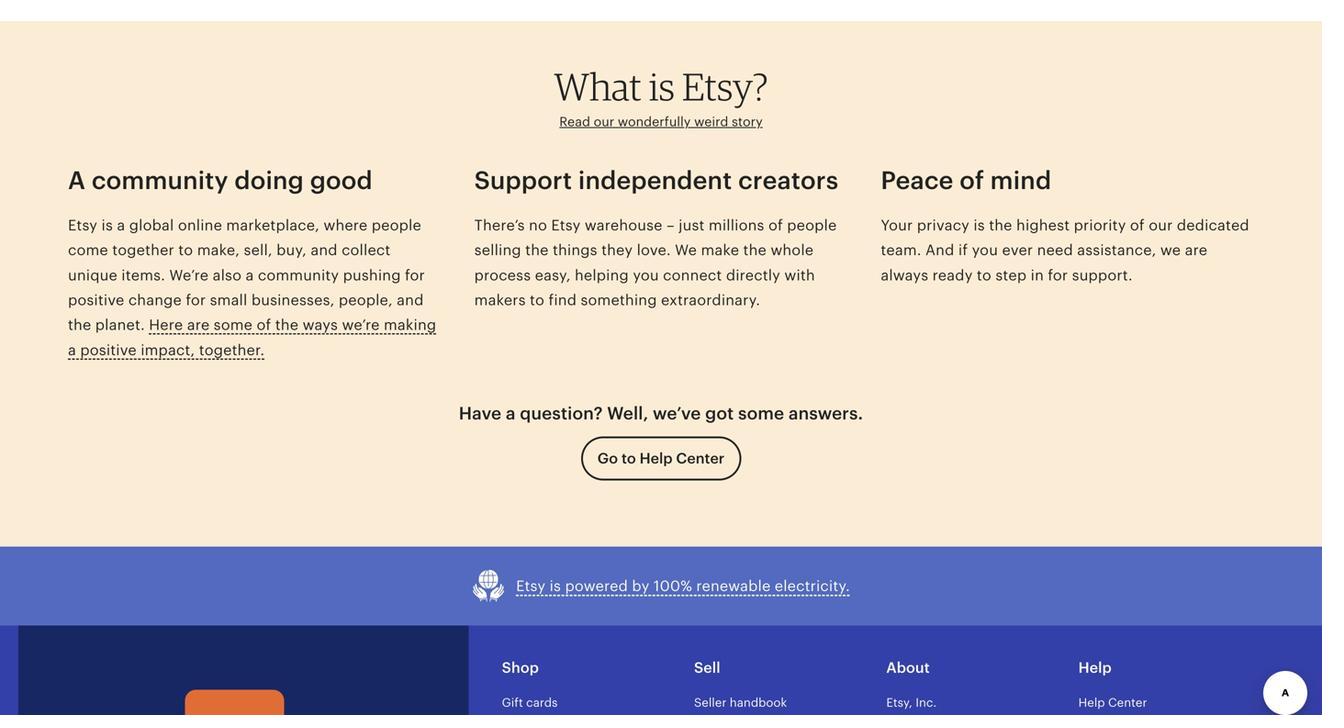 Task type: vqa. For each thing, say whether or not it's contained in the screenshot.
bottom our
yes



Task type: locate. For each thing, give the bounding box(es) containing it.
0 vertical spatial our
[[594, 115, 615, 129]]

0 vertical spatial help
[[640, 451, 673, 467]]

to left the find
[[530, 292, 545, 309]]

you down love.
[[633, 267, 659, 284]]

sell,
[[244, 242, 273, 259]]

people up collect
[[372, 217, 422, 234]]

your privacy is the highest priority of our dedicated team. and if you ever need assistance,             we are always ready to step in for support.
[[881, 217, 1250, 284]]

easy,
[[535, 267, 571, 284]]

for right pushing in the left top of the page
[[405, 267, 425, 284]]

the down "no"
[[526, 242, 549, 259]]

0 horizontal spatial you
[[633, 267, 659, 284]]

0 horizontal spatial etsy
[[68, 217, 98, 234]]

1 horizontal spatial etsy
[[516, 578, 546, 595]]

positive down planet.
[[80, 342, 137, 359]]

makers
[[475, 292, 526, 309]]

1 vertical spatial help
[[1079, 660, 1112, 677]]

privacy
[[918, 217, 970, 234]]

together.
[[199, 342, 265, 359]]

1 vertical spatial you
[[633, 267, 659, 284]]

things
[[553, 242, 598, 259]]

2 people from the left
[[788, 217, 837, 234]]

1 vertical spatial some
[[739, 404, 785, 424]]

etsy inside button
[[516, 578, 546, 595]]

you inside your privacy is the highest priority of our dedicated team. and if you ever need assistance,             we are always ready to step in for support.
[[973, 242, 999, 259]]

here are some of the ways we're making a positive impact, together.
[[68, 317, 437, 359]]

our up "we"
[[1149, 217, 1174, 234]]

help for help center
[[1079, 697, 1106, 710]]

the down businesses,
[[275, 317, 299, 334]]

to inside there's no etsy warehouse – just millions of people selling the things they love. we make the             whole process easy, helping you connect directly with makers to find something extraordinary.
[[530, 292, 545, 309]]

if
[[959, 242, 968, 259]]

is inside etsy is a global online marketplace, where people come together to make, sell, buy, and collect unique items. we're also a community pushing for positive change for small businesses, people, and the planet.
[[102, 217, 113, 234]]

of up whole
[[769, 217, 784, 234]]

you inside there's no etsy warehouse – just millions of people selling the things they love. we make the             whole process easy, helping you connect directly with makers to find something extraordinary.
[[633, 267, 659, 284]]

the left planet.
[[68, 317, 91, 334]]

renewable
[[697, 578, 771, 595]]

pushing
[[343, 267, 401, 284]]

the up ever
[[990, 217, 1013, 234]]

whole
[[771, 242, 814, 259]]

is inside your privacy is the highest priority of our dedicated team. and if you ever need assistance,             we are always ready to step in for support.
[[974, 217, 986, 234]]

there's no etsy warehouse – just millions of people selling the things they love. we make the             whole process easy, helping you connect directly with makers to find something extraordinary.
[[475, 217, 837, 309]]

are right here
[[187, 317, 210, 334]]

is inside button
[[550, 578, 561, 595]]

some right got
[[739, 404, 785, 424]]

the inside here are some of the ways we're making a positive impact, together.
[[275, 317, 299, 334]]

our right read
[[594, 115, 615, 129]]

you
[[973, 242, 999, 259], [633, 267, 659, 284]]

for right in on the top of the page
[[1049, 267, 1069, 284]]

for down we're
[[186, 292, 206, 309]]

0 vertical spatial you
[[973, 242, 999, 259]]

and
[[311, 242, 338, 259], [397, 292, 424, 309]]

1 people from the left
[[372, 217, 422, 234]]

priority
[[1075, 217, 1127, 234]]

0 vertical spatial community
[[92, 166, 228, 195]]

a right also
[[246, 267, 254, 284]]

some
[[214, 317, 253, 334], [739, 404, 785, 424]]

etsy up come at the left of the page
[[68, 217, 98, 234]]

helping
[[575, 267, 629, 284]]

0 horizontal spatial and
[[311, 242, 338, 259]]

2 vertical spatial help
[[1079, 697, 1106, 710]]

a community doing good
[[68, 166, 373, 195]]

the up directly at the right of page
[[744, 242, 767, 259]]

of up assistance,
[[1131, 217, 1145, 234]]

just
[[679, 217, 705, 234]]

1 vertical spatial and
[[397, 292, 424, 309]]

make
[[701, 242, 740, 259]]

mind
[[991, 166, 1052, 195]]

is up come at the left of the page
[[102, 217, 113, 234]]

is
[[649, 63, 675, 109], [102, 217, 113, 234], [974, 217, 986, 234], [550, 578, 561, 595]]

to
[[178, 242, 193, 259], [977, 267, 992, 284], [530, 292, 545, 309], [622, 451, 636, 467]]

1 horizontal spatial are
[[1186, 242, 1208, 259]]

we
[[675, 242, 697, 259]]

is for etsy?
[[649, 63, 675, 109]]

etsy is powered by 100% renewable electricity.
[[516, 578, 851, 595]]

extraordinary.
[[661, 292, 761, 309]]

there's
[[475, 217, 525, 234]]

independent
[[579, 166, 733, 195]]

inc.
[[916, 697, 937, 710]]

step
[[996, 267, 1027, 284]]

to inside etsy is a global online marketplace, where people come together to make, sell, buy, and collect unique items. we're also a community pushing for positive change for small businesses, people, and the planet.
[[178, 242, 193, 259]]

1 vertical spatial positive
[[80, 342, 137, 359]]

a left the global
[[117, 217, 125, 234]]

is up read our wonderfully weird story link
[[649, 63, 675, 109]]

of down businesses,
[[257, 317, 271, 334]]

read
[[560, 115, 591, 129]]

for for a community doing good
[[405, 267, 425, 284]]

1 vertical spatial are
[[187, 317, 210, 334]]

wonderfully
[[618, 115, 691, 129]]

make,
[[197, 242, 240, 259]]

are
[[1186, 242, 1208, 259], [187, 317, 210, 334]]

and
[[926, 242, 955, 259]]

a down unique
[[68, 342, 76, 359]]

people,
[[339, 292, 393, 309]]

1 horizontal spatial you
[[973, 242, 999, 259]]

we
[[1161, 242, 1182, 259]]

people
[[372, 217, 422, 234], [788, 217, 837, 234]]

to up we're
[[178, 242, 193, 259]]

handbook
[[730, 697, 788, 710]]

people up whole
[[788, 217, 837, 234]]

positive down unique
[[68, 292, 124, 309]]

for inside your privacy is the highest priority of our dedicated team. and if you ever need assistance,             we are always ready to step in for support.
[[1049, 267, 1069, 284]]

1 horizontal spatial center
[[1109, 697, 1148, 710]]

0 horizontal spatial some
[[214, 317, 253, 334]]

etsy for a
[[68, 217, 98, 234]]

etsy?
[[683, 63, 768, 109]]

1 horizontal spatial people
[[788, 217, 837, 234]]

items.
[[122, 267, 165, 284]]

0 vertical spatial some
[[214, 317, 253, 334]]

our inside the what is etsy? read our wonderfully weird story
[[594, 115, 615, 129]]

to inside your privacy is the highest priority of our dedicated team. and if you ever need assistance,             we are always ready to step in for support.
[[977, 267, 992, 284]]

peace of mind
[[881, 166, 1052, 195]]

help
[[640, 451, 673, 467], [1079, 660, 1112, 677], [1079, 697, 1106, 710]]

connect
[[663, 267, 722, 284]]

the
[[990, 217, 1013, 234], [526, 242, 549, 259], [744, 242, 767, 259], [68, 317, 91, 334], [275, 317, 299, 334]]

of inside here are some of the ways we're making a positive impact, together.
[[257, 317, 271, 334]]

the inside your privacy is the highest priority of our dedicated team. and if you ever need assistance,             we are always ready to step in for support.
[[990, 217, 1013, 234]]

a right have
[[506, 404, 516, 424]]

is left powered
[[550, 578, 561, 595]]

help for help
[[1079, 660, 1112, 677]]

where
[[324, 217, 368, 234]]

community up businesses,
[[258, 267, 339, 284]]

2 horizontal spatial etsy
[[552, 217, 581, 234]]

1 vertical spatial community
[[258, 267, 339, 284]]

0 horizontal spatial community
[[92, 166, 228, 195]]

marketplace,
[[226, 217, 320, 234]]

0 horizontal spatial are
[[187, 317, 210, 334]]

etsy inside etsy is a global online marketplace, where people come together to make, sell, buy, and collect unique items. we're also a community pushing for positive change for small businesses, people, and the planet.
[[68, 217, 98, 234]]

no
[[529, 217, 547, 234]]

is right privacy
[[974, 217, 986, 234]]

–
[[667, 217, 675, 234]]

0 vertical spatial center
[[677, 451, 725, 467]]

you right if
[[973, 242, 999, 259]]

0 horizontal spatial people
[[372, 217, 422, 234]]

and right buy,
[[311, 242, 338, 259]]

etsy left powered
[[516, 578, 546, 595]]

of
[[960, 166, 985, 195], [769, 217, 784, 234], [1131, 217, 1145, 234], [257, 317, 271, 334]]

1 horizontal spatial some
[[739, 404, 785, 424]]

0 vertical spatial are
[[1186, 242, 1208, 259]]

2 horizontal spatial for
[[1049, 267, 1069, 284]]

1 horizontal spatial for
[[405, 267, 425, 284]]

is inside the what is etsy? read our wonderfully weird story
[[649, 63, 675, 109]]

love.
[[637, 242, 671, 259]]

etsy up "things"
[[552, 217, 581, 234]]

well,
[[608, 404, 649, 424]]

peace
[[881, 166, 954, 195]]

positive
[[68, 292, 124, 309], [80, 342, 137, 359]]

about
[[887, 660, 930, 677]]

electricity.
[[775, 578, 851, 595]]

the inside etsy is a global online marketplace, where people come together to make, sell, buy, and collect unique items. we're also a community pushing for positive change for small businesses, people, and the planet.
[[68, 317, 91, 334]]

powered
[[565, 578, 628, 595]]

1 horizontal spatial our
[[1149, 217, 1174, 234]]

always
[[881, 267, 929, 284]]

of left mind
[[960, 166, 985, 195]]

are right "we"
[[1186, 242, 1208, 259]]

1 horizontal spatial community
[[258, 267, 339, 284]]

0 horizontal spatial our
[[594, 115, 615, 129]]

process
[[475, 267, 531, 284]]

something
[[581, 292, 657, 309]]

some up together.
[[214, 317, 253, 334]]

1 vertical spatial our
[[1149, 217, 1174, 234]]

we're
[[342, 317, 380, 334]]

gift cards link
[[502, 697, 558, 710]]

community up the global
[[92, 166, 228, 195]]

our
[[594, 115, 615, 129], [1149, 217, 1174, 234]]

to left step
[[977, 267, 992, 284]]

some inside here are some of the ways we're making a positive impact, together.
[[214, 317, 253, 334]]

and up the making at left
[[397, 292, 424, 309]]

0 vertical spatial positive
[[68, 292, 124, 309]]



Task type: describe. For each thing, give the bounding box(es) containing it.
what is etsy? read our wonderfully weird story
[[554, 63, 768, 129]]

cards
[[527, 697, 558, 710]]

small
[[210, 292, 248, 309]]

we're
[[169, 267, 209, 284]]

people inside there's no etsy warehouse – just millions of people selling the things they love. we make the             whole process easy, helping you connect directly with makers to find something extraordinary.
[[788, 217, 837, 234]]

buy,
[[277, 242, 307, 259]]

are inside here are some of the ways we're making a positive impact, together.
[[187, 317, 210, 334]]

weird
[[695, 115, 729, 129]]

help center link
[[1079, 697, 1148, 710]]

we've
[[653, 404, 701, 424]]

support independent creators
[[475, 166, 839, 195]]

unique
[[68, 267, 117, 284]]

ready
[[933, 267, 973, 284]]

go
[[598, 451, 618, 467]]

together
[[112, 242, 174, 259]]

what
[[554, 63, 642, 109]]

got
[[706, 404, 734, 424]]

etsy, inc.
[[887, 697, 937, 710]]

1 horizontal spatial and
[[397, 292, 424, 309]]

online
[[178, 217, 222, 234]]

they
[[602, 242, 633, 259]]

etsy is powered by 100% renewable electricity. button
[[472, 569, 851, 604]]

ever
[[1003, 242, 1034, 259]]

a
[[68, 166, 86, 195]]

by
[[632, 578, 650, 595]]

collect
[[342, 242, 391, 259]]

ways
[[303, 317, 338, 334]]

warehouse
[[585, 217, 663, 234]]

etsy is a global online marketplace, where people come together to make, sell, buy, and collect unique items. we're also a community pushing for positive change for small businesses, people, and the planet.
[[68, 217, 425, 334]]

find
[[549, 292, 577, 309]]

etsy inside there's no etsy warehouse – just millions of people selling the things they love. we make the             whole process easy, helping you connect directly with makers to find something extraordinary.
[[552, 217, 581, 234]]

planet.
[[95, 317, 145, 334]]

here are some of the ways we're making a positive impact, together. link
[[68, 317, 437, 359]]

read our wonderfully weird story link
[[560, 115, 763, 129]]

is for powered
[[550, 578, 561, 595]]

go to help center link
[[581, 437, 742, 481]]

assistance,
[[1078, 242, 1157, 259]]

millions
[[709, 217, 765, 234]]

is for a
[[102, 217, 113, 234]]

making
[[384, 317, 437, 334]]

seller handbook
[[695, 697, 788, 710]]

support
[[475, 166, 573, 195]]

need
[[1038, 242, 1074, 259]]

directly
[[727, 267, 781, 284]]

a inside here are some of the ways we're making a positive impact, together.
[[68, 342, 76, 359]]

100%
[[654, 578, 693, 595]]

are inside your privacy is the highest priority of our dedicated team. and if you ever need assistance,             we are always ready to step in for support.
[[1186, 242, 1208, 259]]

also
[[213, 267, 242, 284]]

come
[[68, 242, 108, 259]]

go to help center
[[598, 451, 725, 467]]

team.
[[881, 242, 922, 259]]

etsy,
[[887, 697, 913, 710]]

0 horizontal spatial for
[[186, 292, 206, 309]]

community inside etsy is a global online marketplace, where people come together to make, sell, buy, and collect unique items. we're also a community pushing for positive change for small businesses, people, and the planet.
[[258, 267, 339, 284]]

with
[[785, 267, 816, 284]]

selling
[[475, 242, 522, 259]]

businesses,
[[252, 292, 335, 309]]

to right the go
[[622, 451, 636, 467]]

gift cards
[[502, 697, 558, 710]]

dedicated
[[1178, 217, 1250, 234]]

your
[[881, 217, 914, 234]]

0 vertical spatial and
[[311, 242, 338, 259]]

have a question? well, we've got some answers.
[[459, 404, 864, 424]]

positive inside here are some of the ways we're making a positive impact, together.
[[80, 342, 137, 359]]

1 vertical spatial center
[[1109, 697, 1148, 710]]

global
[[129, 217, 174, 234]]

our inside your privacy is the highest priority of our dedicated team. and if you ever need assistance,             we are always ready to step in for support.
[[1149, 217, 1174, 234]]

doing
[[235, 166, 304, 195]]

of inside there's no etsy warehouse – just millions of people selling the things they love. we make the             whole process easy, helping you connect directly with makers to find something extraordinary.
[[769, 217, 784, 234]]

here
[[149, 317, 183, 334]]

story
[[732, 115, 763, 129]]

etsy, inc. link
[[887, 697, 937, 710]]

seller handbook link
[[695, 697, 788, 710]]

seller
[[695, 697, 727, 710]]

sell
[[695, 660, 721, 677]]

change
[[128, 292, 182, 309]]

etsy for powered
[[516, 578, 546, 595]]

people inside etsy is a global online marketplace, where people come together to make, sell, buy, and collect unique items. we're also a community pushing for positive change for small businesses, people, and the planet.
[[372, 217, 422, 234]]

in
[[1031, 267, 1045, 284]]

good
[[310, 166, 373, 195]]

0 horizontal spatial center
[[677, 451, 725, 467]]

support.
[[1073, 267, 1133, 284]]

impact,
[[141, 342, 195, 359]]

positive inside etsy is a global online marketplace, where people come together to make, sell, buy, and collect unique items. we're also a community pushing for positive change for small businesses, people, and the planet.
[[68, 292, 124, 309]]

of inside your privacy is the highest priority of our dedicated team. and if you ever need assistance,             we are always ready to step in for support.
[[1131, 217, 1145, 234]]

question?
[[520, 404, 603, 424]]

for for peace of mind
[[1049, 267, 1069, 284]]



